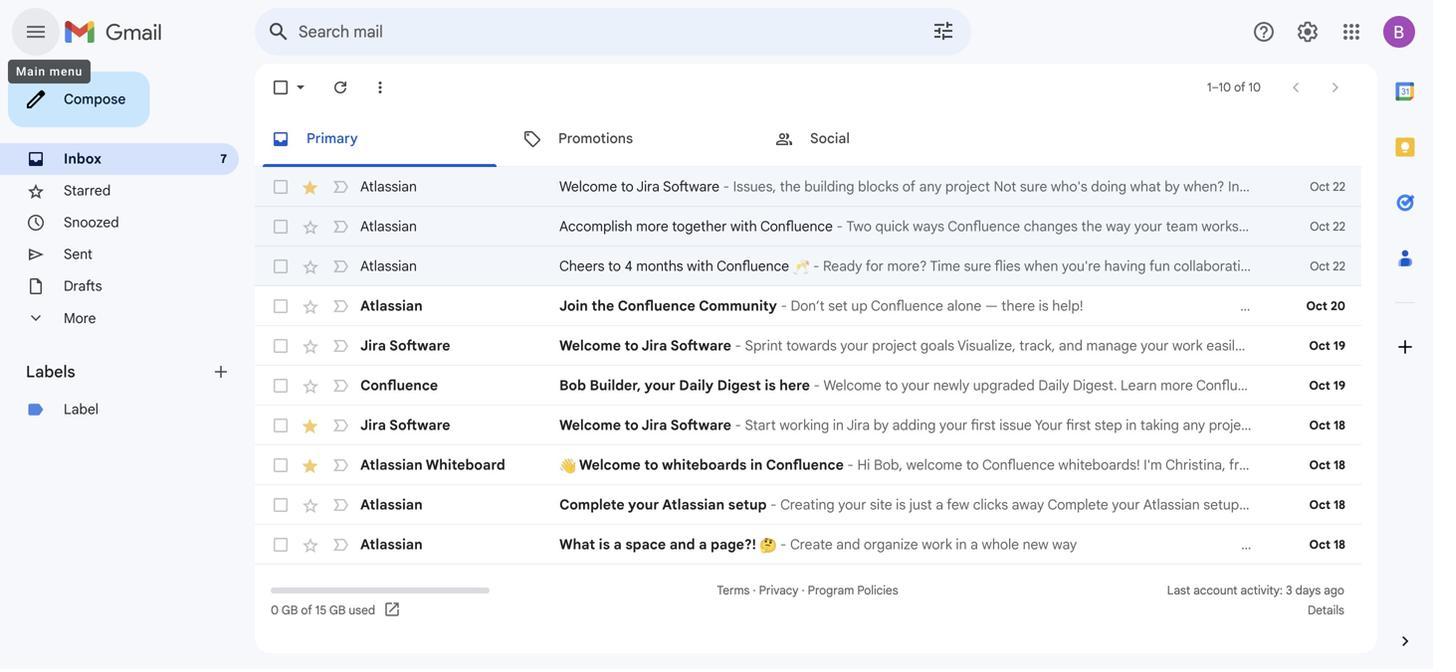 Task type: describe. For each thing, give the bounding box(es) containing it.
cheers to 4 months with confluence
[[559, 258, 793, 275]]

here
[[780, 377, 810, 395]]

1 horizontal spatial is
[[765, 377, 776, 395]]

1 vertical spatial team
[[1341, 457, 1373, 474]]

privacy link
[[759, 584, 799, 599]]

builder,
[[590, 377, 641, 395]]

2 10 from the left
[[1249, 80, 1261, 95]]

complete
[[559, 497, 625, 514]]

hi
[[858, 457, 870, 474]]

settings image
[[1296, 20, 1320, 44]]

1
[[1208, 80, 1212, 95]]

support image
[[1252, 20, 1276, 44]]

- right '🤔' image
[[780, 537, 787, 554]]

product
[[1287, 457, 1337, 474]]

social tab
[[759, 111, 1009, 167]]

labels
[[26, 362, 75, 382]]

19 for welcome to jira software - sprint towards your project goals visualize, track, and manage your work easily across sprints with jira softwa
[[1334, 339, 1346, 354]]

15
[[315, 604, 327, 619]]

label
[[64, 401, 99, 419]]

page?!
[[711, 537, 757, 554]]

quick
[[876, 218, 910, 235]]

search mail image
[[261, 14, 297, 50]]

refresh image
[[330, 78, 350, 98]]

confluence up 🥂 image
[[761, 218, 833, 235]]

drafts
[[64, 278, 102, 295]]

space
[[626, 537, 666, 554]]

towards
[[786, 337, 837, 355]]

confluence down months
[[618, 298, 696, 315]]

1 vertical spatial in
[[956, 537, 967, 554]]

details link
[[1308, 604, 1345, 619]]

more
[[636, 218, 669, 235]]

gmail image
[[64, 12, 172, 52]]

2 gb from the left
[[329, 604, 346, 619]]

whole
[[982, 537, 1019, 554]]

join the confluence community - don't set up confluence alone — there is help! ‌ ‌ ‌ ‌ ‌ ‌ ‌ ‌ ‌ ‌ ‌ ‌ ‌ ‌ ‌ ‌ ‌ ‌ ‌ ‌ ‌ ‌ ‌ ‌ ‌ ‌ ‌ ‌ ‌ ‌ ‌ ‌ ‌ ‌ ‌ ‌ ‌ ‌ ‌ ‌ ‌ ‌ ‌ ‌ ‌ ‌ ‌ ‌ ‌ ‌ ‌ ‌ ‌ ‌ ‌ ‌ ‌
[[559, 298, 1287, 315]]

what is a space and a page?!
[[559, 537, 760, 554]]

main
[[16, 65, 46, 79]]

what
[[559, 537, 595, 554]]

accomplish
[[559, 218, 633, 235]]

your up "space"
[[628, 497, 659, 514]]

days
[[1296, 584, 1321, 599]]

promotions
[[558, 130, 633, 147]]

works
[[1202, 218, 1239, 235]]

oct 22 for accomplish more together with confluence - two quick ways confluence changes the way your team works ‌ ‌ ‌ ‌ ‌ ‌ ‌ ‌ ‌ ‌ ‌ ‌ ‌ ‌ ‌ ‌ ‌ ‌ ‌ ‌ ‌ ‌ ‌ ‌ ‌ ‌ ‌ ‌ ‌ ‌ ‌ ‌ ‌ ‌ ‌ ‌ ‌ ‌ ‌ ‌ ‌ ‌ ‌ ‌ ‌ ‌ ‌ ‌ ‌ ‌ ‌ ‌ ‌ ‌ 
[[1310, 220, 1346, 234]]

inbox
[[64, 150, 102, 168]]

3 oct 22 from the top
[[1310, 259, 1346, 274]]

to down builder,
[[625, 417, 639, 435]]

0 horizontal spatial work
[[922, 537, 953, 554]]

community
[[699, 298, 777, 315]]

policies
[[857, 584, 898, 599]]

whiteboards!
[[1059, 457, 1140, 474]]

set
[[828, 298, 848, 315]]

your right manage
[[1141, 337, 1169, 355]]

two
[[847, 218, 872, 235]]

- left hi
[[848, 457, 854, 474]]

primary tab
[[255, 111, 505, 167]]

menu
[[49, 65, 83, 79]]

last account activity: 3 days ago details
[[1167, 584, 1345, 619]]

20
[[1331, 299, 1346, 314]]

0 horizontal spatial and
[[670, 537, 695, 554]]

compose
[[64, 91, 126, 108]]

ways
[[913, 218, 945, 235]]

welcome to jira software - for atlassian
[[559, 178, 733, 196]]

bob builder, your daily digest is here -
[[559, 377, 824, 395]]

across
[[1246, 337, 1288, 355]]

2 row from the top
[[255, 207, 1433, 247]]

sprints
[[1291, 337, 1335, 355]]

labels heading
[[26, 362, 211, 382]]

oct 19 for welcome to jira software - sprint towards your project goals visualize, track, and manage your work easily across sprints with jira softwa
[[1309, 339, 1346, 354]]

welcome to jira software - for jira software
[[559, 417, 745, 435]]

jira software for welcome to jira software - sprint towards your project goals visualize, track, and manage your work easily across sprints with jira softwa
[[360, 337, 450, 355]]

atlassian for accomplish more together with confluence
[[360, 218, 417, 235]]

track,
[[1020, 337, 1056, 355]]

7
[[220, 152, 227, 167]]

9 row from the top
[[255, 486, 1362, 526]]

help!
[[1053, 298, 1084, 315]]

1 horizontal spatial work
[[1173, 337, 1203, 355]]

compose button
[[8, 72, 150, 127]]

whiteboards
[[662, 457, 747, 474]]

7 row from the top
[[255, 406, 1362, 446]]

3 a from the left
[[971, 537, 978, 554]]

1 horizontal spatial way
[[1106, 218, 1131, 235]]

oct 19 for bob builder, your daily digest is here -
[[1309, 379, 1346, 394]]

create
[[790, 537, 833, 554]]

- down 'digest'
[[735, 417, 742, 435]]

welcome to jira software - sprint towards your project goals visualize, track, and manage your work easily across sprints with jira softwa
[[559, 337, 1433, 355]]

program policies link
[[808, 584, 898, 599]]

daily
[[679, 377, 714, 395]]

new
[[1023, 537, 1049, 554]]

details
[[1308, 604, 1345, 619]]

18 for what is a space and a page?!
[[1334, 538, 1346, 553]]

1 · from the left
[[753, 584, 756, 599]]

22 for welcome to jira software -
[[1333, 180, 1346, 195]]

1 horizontal spatial and
[[836, 537, 860, 554]]

sent
[[64, 246, 92, 263]]

- up together
[[723, 178, 730, 196]]

- right here
[[814, 377, 820, 395]]

manage
[[1087, 337, 1137, 355]]

join
[[559, 298, 588, 315]]

1 10 from the left
[[1219, 80, 1231, 95]]

terms
[[717, 584, 750, 599]]

0 vertical spatial in
[[750, 457, 763, 474]]

welcome for oct 18
[[559, 417, 621, 435]]

labels navigation
[[0, 64, 255, 670]]

0 horizontal spatial with
[[687, 258, 714, 275]]

christina,
[[1166, 457, 1226, 474]]

confluence up atlassian whiteboard
[[360, 377, 438, 395]]

2 horizontal spatial with
[[1338, 337, 1365, 355]]

0 vertical spatial team
[[1166, 218, 1198, 235]]

more button
[[0, 303, 239, 334]]

don't
[[791, 298, 825, 315]]

🤔 image
[[760, 538, 777, 555]]

0 horizontal spatial way
[[1052, 537, 1077, 554]]

software for oct 19
[[671, 337, 732, 355]]

oct 18 for welcome to jira software
[[1310, 419, 1346, 434]]

oct 22 for welcome to jira software -
[[1310, 180, 1346, 195]]

more image
[[370, 78, 390, 98]]

changes
[[1024, 218, 1078, 235]]

ago
[[1324, 584, 1345, 599]]

0 horizontal spatial is
[[599, 537, 610, 554]]

oct 20
[[1307, 299, 1346, 314]]

inbox link
[[64, 150, 102, 168]]

row containing confluence
[[255, 366, 1362, 406]]

- right setup
[[771, 497, 777, 514]]

to left 4
[[608, 258, 621, 275]]

label link
[[64, 401, 99, 419]]

from
[[1229, 457, 1259, 474]]

18 for complete your atlassian setup
[[1334, 498, 1346, 513]]

complete your atlassian setup -
[[559, 497, 781, 514]]

easily
[[1207, 337, 1243, 355]]

your left daily
[[645, 377, 676, 395]]

drafts link
[[64, 278, 102, 295]]



Task type: vqa. For each thing, say whether or not it's contained in the screenshot.
Main Content containing Primary
yes



Task type: locate. For each thing, give the bounding box(es) containing it.
0 horizontal spatial ·
[[753, 584, 756, 599]]

bob
[[559, 377, 586, 395]]

0 vertical spatial oct 22
[[1310, 180, 1346, 195]]

to up builder,
[[625, 337, 639, 355]]

0 vertical spatial way
[[1106, 218, 1131, 235]]

· right terms
[[753, 584, 756, 599]]

0 horizontal spatial in
[[750, 457, 763, 474]]

privacy
[[759, 584, 799, 599]]

software for oct 18
[[671, 417, 732, 435]]

2 19 from the top
[[1334, 379, 1346, 394]]

of for 10
[[1234, 80, 1246, 95]]

oct 19 down sprints
[[1309, 379, 1346, 394]]

confluence right ways
[[948, 218, 1021, 235]]

oct 18 right from
[[1310, 458, 1346, 473]]

to right welcome
[[966, 457, 979, 474]]

setup
[[728, 497, 767, 514]]

welcome
[[906, 457, 963, 474]]

way right new in the right of the page
[[1052, 537, 1077, 554]]

0 horizontal spatial the
[[592, 298, 614, 315]]

18 up ago
[[1334, 538, 1346, 553]]

2 vertical spatial the
[[1263, 457, 1284, 474]]

gb right 15
[[329, 604, 346, 619]]

way right changes
[[1106, 218, 1131, 235]]

0 vertical spatial work
[[1173, 337, 1203, 355]]

the right changes
[[1082, 218, 1103, 235]]

- create and organize work in a whole new way ‌ ‌ ‌ ‌ ‌ ‌ ‌ ‌ ‌ ‌ ‌ ‌ ‌ ‌ ‌ ‌ ‌ ‌ ‌ ‌ ‌ ‌ ‌ ‌ ‌ ‌ ‌ ‌ ‌ ‌ ‌ ‌ ‌ ‌ ‌ ‌ ‌ ‌ ‌ ‌ ‌ ‌ ‌ ‌ ‌ ‌ ‌ ‌ ‌ ‌ ‌ ‌ ‌ ‌ ‌ ‌ ‌ ‌ ‌ ‌ ‌ ‌ ‌ ‌ ‌ ‌ ‌ ‌ ‌ ‌ ‌ ‌ ‌ ‌ ‌ ‌ ‌ ‌ ‌
[[777, 537, 1359, 554]]

together
[[672, 218, 727, 235]]

22 for accomplish more together with confluence - two quick ways confluence changes the way your team works ‌ ‌ ‌ ‌ ‌ ‌ ‌ ‌ ‌ ‌ ‌ ‌ ‌ ‌ ‌ ‌ ‌ ‌ ‌ ‌ ‌ ‌ ‌ ‌ ‌ ‌ ‌ ‌ ‌ ‌ ‌ ‌ ‌ ‌ ‌ ‌ ‌ ‌ ‌ ‌ ‌ ‌ ‌ ‌ ‌ ‌ ‌ ‌ ‌ ‌ ‌ ‌ ‌ ‌ 
[[1333, 220, 1346, 234]]

1 vertical spatial work
[[922, 537, 953, 554]]

there
[[1002, 298, 1035, 315]]

to
[[621, 178, 634, 196], [608, 258, 621, 275], [625, 337, 639, 355], [625, 417, 639, 435], [644, 457, 659, 474], [966, 457, 979, 474]]

welcome to jira software - up more
[[559, 178, 733, 196]]

· right the privacy
[[802, 584, 805, 599]]

0 horizontal spatial gb
[[282, 604, 298, 619]]

confluence up community
[[717, 258, 789, 275]]

row down 🥂 image
[[255, 287, 1362, 327]]

0 vertical spatial of
[[1234, 80, 1246, 95]]

0 vertical spatial 22
[[1333, 180, 1346, 195]]

used
[[349, 604, 375, 619]]

1 horizontal spatial gb
[[329, 604, 346, 619]]

welcome
[[559, 178, 617, 196], [559, 337, 621, 355], [559, 417, 621, 435], [579, 457, 641, 474]]

1 horizontal spatial tab list
[[1378, 64, 1433, 598]]

i'm
[[1144, 457, 1162, 474]]

6 row from the top
[[255, 366, 1362, 406]]

3 18 from the top
[[1334, 498, 1346, 513]]

row
[[255, 167, 1362, 207], [255, 207, 1433, 247], [255, 247, 1362, 287], [255, 287, 1362, 327], [255, 327, 1433, 366], [255, 366, 1362, 406], [255, 406, 1362, 446], [255, 446, 1377, 486], [255, 486, 1362, 526], [255, 526, 1362, 565]]

1 horizontal spatial a
[[699, 537, 707, 554]]

👋 image
[[559, 458, 576, 475]]

0 vertical spatial the
[[1082, 218, 1103, 235]]

Search mail text field
[[299, 22, 876, 42]]

sprint
[[745, 337, 783, 355]]

footer containing terms
[[255, 581, 1362, 621]]

snoozed link
[[64, 214, 119, 231]]

software
[[663, 178, 720, 196], [389, 337, 450, 355], [671, 337, 732, 355], [389, 417, 450, 435], [671, 417, 732, 435]]

last
[[1167, 584, 1191, 599]]

1 vertical spatial of
[[301, 604, 312, 619]]

19 down sprints
[[1334, 379, 1346, 394]]

0 vertical spatial welcome to jira software -
[[559, 178, 733, 196]]

sent link
[[64, 246, 92, 263]]

‌
[[1243, 218, 1243, 235], [1246, 218, 1246, 235], [1250, 218, 1250, 235], [1253, 218, 1253, 235], [1257, 218, 1257, 235], [1261, 218, 1261, 235], [1264, 218, 1264, 235], [1268, 218, 1268, 235], [1271, 218, 1271, 235], [1275, 218, 1275, 235], [1278, 218, 1278, 235], [1282, 218, 1282, 235], [1286, 218, 1286, 235], [1289, 218, 1289, 235], [1293, 218, 1293, 235], [1296, 218, 1296, 235], [1300, 218, 1300, 235], [1303, 218, 1303, 235], [1307, 218, 1307, 235], [1310, 218, 1310, 235], [1314, 218, 1314, 235], [1318, 218, 1318, 235], [1321, 218, 1321, 235], [1325, 218, 1325, 235], [1328, 218, 1328, 235], [1332, 218, 1332, 235], [1335, 218, 1335, 235], [1339, 218, 1339, 235], [1343, 218, 1343, 235], [1346, 218, 1346, 235], [1350, 218, 1350, 235], [1353, 218, 1353, 235], [1357, 218, 1357, 235], [1360, 218, 1360, 235], [1364, 218, 1364, 235], [1368, 218, 1368, 235], [1371, 218, 1371, 235], [1375, 218, 1375, 235], [1378, 218, 1378, 235], [1382, 218, 1382, 235], [1385, 218, 1385, 235], [1389, 218, 1389, 235], [1393, 218, 1393, 235], [1396, 218, 1396, 235], [1400, 218, 1400, 235], [1403, 218, 1403, 235], [1407, 218, 1407, 235], [1410, 218, 1410, 235], [1414, 218, 1414, 235], [1418, 218, 1418, 235], [1421, 218, 1421, 235], [1425, 218, 1425, 235], [1428, 218, 1428, 235], [1432, 218, 1432, 235], [1087, 298, 1087, 315], [1091, 298, 1091, 315], [1094, 298, 1094, 315], [1098, 298, 1098, 315], [1101, 298, 1101, 315], [1105, 298, 1105, 315], [1109, 298, 1109, 315], [1112, 298, 1112, 315], [1116, 298, 1116, 315], [1119, 298, 1119, 315], [1123, 298, 1123, 315], [1126, 298, 1126, 315], [1130, 298, 1130, 315], [1134, 298, 1134, 315], [1137, 298, 1137, 315], [1141, 298, 1141, 315], [1144, 298, 1144, 315], [1148, 298, 1148, 315], [1151, 298, 1151, 315], [1155, 298, 1155, 315], [1158, 298, 1158, 315], [1162, 298, 1162, 315], [1166, 298, 1166, 315], [1169, 298, 1169, 315], [1173, 298, 1173, 315], [1176, 298, 1176, 315], [1180, 298, 1180, 315], [1183, 298, 1183, 315], [1187, 298, 1187, 315], [1191, 298, 1191, 315], [1194, 298, 1194, 315], [1198, 298, 1198, 315], [1201, 298, 1201, 315], [1205, 298, 1205, 315], [1208, 298, 1208, 315], [1212, 298, 1212, 315], [1216, 298, 1216, 315], [1219, 298, 1219, 315], [1223, 298, 1223, 315], [1226, 298, 1226, 315], [1230, 298, 1230, 315], [1233, 298, 1233, 315], [1237, 298, 1237, 315], [1241, 298, 1241, 315], [1244, 298, 1244, 315], [1248, 298, 1248, 315], [1251, 298, 1251, 315], [1255, 298, 1255, 315], [1258, 298, 1258, 315], [1262, 298, 1262, 315], [1266, 298, 1266, 315], [1269, 298, 1269, 315], [1273, 298, 1273, 315], [1276, 298, 1276, 315], [1280, 298, 1280, 315], [1283, 298, 1283, 315], [1287, 298, 1287, 315], [1081, 537, 1081, 554], [1084, 537, 1084, 554], [1088, 537, 1088, 554], [1092, 537, 1092, 554], [1095, 537, 1095, 554], [1099, 537, 1099, 554], [1102, 537, 1102, 554], [1106, 537, 1106, 554], [1109, 537, 1109, 554], [1113, 537, 1113, 554], [1117, 537, 1117, 554], [1120, 537, 1120, 554], [1124, 537, 1124, 554], [1127, 537, 1127, 554], [1131, 537, 1131, 554], [1134, 537, 1134, 554], [1138, 537, 1138, 554], [1142, 537, 1142, 554], [1145, 537, 1145, 554], [1149, 537, 1149, 554], [1152, 537, 1152, 554], [1156, 537, 1156, 554], [1159, 537, 1159, 554], [1163, 537, 1163, 554], [1167, 537, 1167, 554], [1170, 537, 1170, 554], [1174, 537, 1174, 554], [1177, 537, 1177, 554], [1181, 537, 1181, 554], [1184, 537, 1184, 554], [1188, 537, 1188, 554], [1192, 537, 1192, 554], [1195, 537, 1195, 554], [1199, 537, 1199, 554], [1202, 537, 1202, 554], [1206, 537, 1206, 554], [1209, 537, 1209, 554], [1213, 537, 1213, 554], [1216, 537, 1217, 554], [1220, 537, 1220, 554], [1224, 537, 1224, 554], [1227, 537, 1227, 554], [1231, 537, 1231, 554], [1234, 537, 1234, 554], [1238, 537, 1238, 554], [1241, 537, 1241, 554], [1245, 537, 1245, 554], [1249, 537, 1249, 554], [1252, 537, 1252, 554], [1256, 537, 1256, 554], [1259, 537, 1259, 554], [1263, 537, 1263, 554], [1266, 537, 1266, 554], [1270, 537, 1270, 554], [1274, 537, 1274, 554], [1277, 537, 1277, 554], [1281, 537, 1281, 554], [1284, 537, 1284, 554], [1288, 537, 1288, 554], [1291, 537, 1291, 554], [1295, 537, 1295, 554], [1299, 537, 1299, 554], [1302, 537, 1302, 554], [1306, 537, 1306, 554], [1309, 537, 1309, 554], [1313, 537, 1313, 554], [1316, 537, 1316, 554], [1320, 537, 1320, 554], [1324, 537, 1324, 554], [1327, 537, 1327, 554], [1331, 537, 1331, 554], [1334, 537, 1334, 554], [1338, 537, 1338, 554], [1341, 537, 1341, 554], [1345, 537, 1345, 554], [1349, 537, 1349, 554], [1352, 537, 1352, 554], [1356, 537, 1356, 554], [1359, 537, 1359, 554]]

software for oct 22
[[663, 178, 720, 196]]

oct 18 up ago
[[1310, 538, 1346, 553]]

work right organize
[[922, 537, 953, 554]]

with right sprints
[[1338, 337, 1365, 355]]

alone
[[947, 298, 982, 315]]

0 vertical spatial with
[[731, 218, 757, 235]]

1 18 from the top
[[1334, 419, 1346, 434]]

welcome for oct 19
[[559, 337, 621, 355]]

welcome up accomplish
[[559, 178, 617, 196]]

1 vertical spatial the
[[592, 298, 614, 315]]

2 horizontal spatial and
[[1059, 337, 1083, 355]]

oct 18 up product
[[1310, 419, 1346, 434]]

welcome to jira software -
[[559, 178, 733, 196], [559, 417, 745, 435]]

gb
[[282, 604, 298, 619], [329, 604, 346, 619]]

atlassian for join the confluence community
[[360, 298, 423, 315]]

in up setup
[[750, 457, 763, 474]]

main content containing primary
[[255, 111, 1433, 565]]

confluence left whiteboards!
[[982, 457, 1055, 474]]

1 19 from the top
[[1334, 339, 1346, 354]]

4 oct 18 from the top
[[1310, 538, 1346, 553]]

1 horizontal spatial in
[[956, 537, 967, 554]]

with down together
[[687, 258, 714, 275]]

is right what
[[599, 537, 610, 554]]

row up don't
[[255, 247, 1362, 287]]

2 jira software from the top
[[360, 417, 450, 435]]

is
[[1039, 298, 1049, 315], [765, 377, 776, 395], [599, 537, 610, 554]]

-
[[723, 178, 730, 196], [837, 218, 843, 235], [810, 258, 823, 275], [781, 298, 787, 315], [735, 337, 742, 355], [814, 377, 820, 395], [735, 417, 742, 435], [848, 457, 854, 474], [771, 497, 777, 514], [780, 537, 787, 554]]

confluence left hi
[[766, 457, 844, 474]]

promotions tab
[[507, 111, 758, 167]]

main content
[[255, 111, 1433, 565]]

the right join
[[592, 298, 614, 315]]

oct 18 for complete your atlassian setup
[[1310, 498, 1346, 513]]

2 vertical spatial oct 22
[[1310, 259, 1346, 274]]

primary
[[307, 130, 358, 147]]

atlassian
[[360, 178, 417, 196], [360, 218, 417, 235], [360, 258, 417, 275], [360, 298, 423, 315], [360, 457, 423, 474], [360, 497, 423, 514], [662, 497, 725, 514], [360, 537, 423, 554]]

0 vertical spatial 19
[[1334, 339, 1346, 354]]

and right create
[[836, 537, 860, 554]]

row down here
[[255, 406, 1362, 446]]

bob,
[[874, 457, 903, 474]]

welcome to jira software - down builder,
[[559, 417, 745, 435]]

18 down product
[[1334, 498, 1346, 513]]

2 vertical spatial is
[[599, 537, 610, 554]]

2 oct 19 from the top
[[1309, 379, 1346, 394]]

tab list
[[1378, 64, 1433, 598], [255, 111, 1362, 167]]

snoozed
[[64, 214, 119, 231]]

- left the 'two'
[[837, 218, 843, 235]]

10 row from the top
[[255, 526, 1362, 565]]

1 vertical spatial 19
[[1334, 379, 1346, 394]]

atlassian for welcome to jira software
[[360, 178, 417, 196]]

0 horizontal spatial a
[[614, 537, 622, 554]]

🥂 image
[[793, 259, 810, 276]]

5 row from the top
[[255, 327, 1433, 366]]

0 vertical spatial jira software
[[360, 337, 450, 355]]

jira software
[[360, 337, 450, 355], [360, 417, 450, 435]]

row up setup
[[255, 446, 1377, 486]]

jira software for welcome to jira software -
[[360, 417, 450, 435]]

confluence
[[761, 218, 833, 235], [948, 218, 1021, 235], [717, 258, 789, 275], [618, 298, 696, 315], [871, 298, 944, 315], [360, 377, 438, 395], [766, 457, 844, 474], [982, 457, 1055, 474]]

oct 18 for what is a space and a page?!
[[1310, 538, 1346, 553]]

1 horizontal spatial 10
[[1249, 80, 1261, 95]]

starred link
[[64, 182, 111, 200]]

1 vertical spatial 22
[[1333, 220, 1346, 234]]

row up 🥂 image
[[255, 207, 1433, 247]]

a
[[614, 537, 622, 554], [699, 537, 707, 554], [971, 537, 978, 554]]

1 oct 22 from the top
[[1310, 180, 1346, 195]]

2 vertical spatial 22
[[1333, 259, 1346, 274]]

terms link
[[717, 584, 750, 599]]

advanced search options image
[[924, 11, 964, 51]]

2 welcome to jira software - from the top
[[559, 417, 745, 435]]

is left the help!
[[1039, 298, 1049, 315]]

accomplish more together with confluence - two quick ways confluence changes the way your team works ‌ ‌ ‌ ‌ ‌ ‌ ‌ ‌ ‌ ‌ ‌ ‌ ‌ ‌ ‌ ‌ ‌ ‌ ‌ ‌ ‌ ‌ ‌ ‌ ‌ ‌ ‌ ‌ ‌ ‌ ‌ ‌ ‌ ‌ ‌ ‌ ‌ ‌ ‌ ‌ ‌ ‌ ‌ ‌ ‌ ‌ ‌ ‌ ‌ ‌ ‌ ‌ ‌ ‌ 
[[559, 218, 1433, 235]]

your left project
[[841, 337, 869, 355]]

welcome for oct 22
[[559, 178, 617, 196]]

10
[[1219, 80, 1231, 95], [1249, 80, 1261, 95]]

tab list containing primary
[[255, 111, 1362, 167]]

3 22 from the top
[[1333, 259, 1346, 274]]

your
[[1135, 218, 1163, 235], [841, 337, 869, 355], [1141, 337, 1169, 355], [645, 377, 676, 395], [628, 497, 659, 514]]

and right track,
[[1059, 337, 1083, 355]]

2 · from the left
[[802, 584, 805, 599]]

gb right 0
[[282, 604, 298, 619]]

3 row from the top
[[255, 247, 1362, 287]]

0 horizontal spatial 10
[[1219, 80, 1231, 95]]

1 horizontal spatial the
[[1082, 218, 1103, 235]]

2 vertical spatial with
[[1338, 337, 1365, 355]]

1 22 from the top
[[1333, 180, 1346, 195]]

of left 15
[[301, 604, 312, 619]]

softwa
[[1394, 337, 1433, 355]]

2 oct 22 from the top
[[1310, 220, 1346, 234]]

0 vertical spatial is
[[1039, 298, 1049, 315]]

1 horizontal spatial of
[[1234, 80, 1246, 95]]

18 up product
[[1334, 419, 1346, 434]]

2 horizontal spatial is
[[1039, 298, 1049, 315]]

work left the easily
[[1173, 337, 1203, 355]]

welcome down bob
[[559, 417, 621, 435]]

1 oct 19 from the top
[[1309, 339, 1346, 354]]

1 horizontal spatial ·
[[802, 584, 805, 599]]

in left whole
[[956, 537, 967, 554]]

organize
[[864, 537, 918, 554]]

row down set
[[255, 327, 1433, 366]]

1 vertical spatial oct 19
[[1309, 379, 1346, 394]]

welcome down join
[[559, 337, 621, 355]]

a left "space"
[[614, 537, 622, 554]]

a left page?!
[[699, 537, 707, 554]]

goals
[[921, 337, 955, 355]]

footer
[[255, 581, 1362, 621]]

1 vertical spatial is
[[765, 377, 776, 395]]

1 oct 18 from the top
[[1310, 419, 1346, 434]]

of inside footer
[[301, 604, 312, 619]]

main menu
[[16, 65, 83, 79]]

- left don't
[[781, 298, 787, 315]]

1 jira software from the top
[[360, 337, 450, 355]]

follow link to manage storage image
[[383, 601, 403, 621]]

way
[[1106, 218, 1131, 235], [1052, 537, 1077, 554]]

your left "works"
[[1135, 218, 1163, 235]]

row down towards
[[255, 366, 1362, 406]]

to up the complete your atlassian setup -
[[644, 457, 659, 474]]

team right product
[[1341, 457, 1373, 474]]

row up terms · privacy · program policies
[[255, 526, 1362, 565]]

with
[[731, 218, 757, 235], [687, 258, 714, 275], [1338, 337, 1365, 355]]

of right 1
[[1234, 80, 1246, 95]]

0 vertical spatial oct 19
[[1309, 339, 1346, 354]]

22
[[1333, 180, 1346, 195], [1333, 220, 1346, 234], [1333, 259, 1346, 274]]

1 row from the top
[[255, 167, 1362, 207]]

2 oct 18 from the top
[[1310, 458, 1346, 473]]

row up create
[[255, 486, 1362, 526]]

4
[[625, 258, 633, 275]]

oct 19 down oct 20
[[1309, 339, 1346, 354]]

1 welcome to jira software - from the top
[[559, 178, 733, 196]]

2 18 from the top
[[1334, 458, 1346, 473]]

team left "works"
[[1166, 218, 1198, 235]]

0 horizontal spatial tab list
[[255, 111, 1362, 167]]

1 vertical spatial oct 22
[[1310, 220, 1346, 234]]

- up don't
[[810, 258, 823, 275]]

18 right from
[[1334, 458, 1346, 473]]

row containing atlassian whiteboard
[[255, 446, 1377, 486]]

2 horizontal spatial the
[[1263, 457, 1284, 474]]

and
[[1059, 337, 1083, 355], [670, 537, 695, 554], [836, 537, 860, 554]]

1 horizontal spatial with
[[731, 218, 757, 235]]

0 horizontal spatial of
[[301, 604, 312, 619]]

oct 19
[[1309, 339, 1346, 354], [1309, 379, 1346, 394]]

row down 'social'
[[255, 167, 1362, 207]]

up
[[852, 298, 868, 315]]

3 oct 18 from the top
[[1310, 498, 1346, 513]]

0
[[271, 604, 279, 619]]

0 horizontal spatial team
[[1166, 218, 1198, 235]]

2 a from the left
[[699, 537, 707, 554]]

more
[[64, 310, 96, 327]]

0 gb of 15 gb used
[[271, 604, 375, 619]]

to down promotions tab
[[621, 178, 634, 196]]

social
[[810, 130, 850, 147]]

atlassian for cheers to 4 months with confluence
[[360, 258, 417, 275]]

4 18 from the top
[[1334, 538, 1346, 553]]

program
[[808, 584, 854, 599]]

19
[[1334, 339, 1346, 354], [1334, 379, 1346, 394]]

main menu image
[[24, 20, 48, 44]]

of for gb
[[301, 604, 312, 619]]

8 row from the top
[[255, 446, 1377, 486]]

confluence up project
[[871, 298, 944, 315]]

—
[[985, 298, 998, 315]]

oct 18 down product
[[1310, 498, 1346, 513]]

2 22 from the top
[[1333, 220, 1346, 234]]

atlassian for complete your atlassian setup
[[360, 497, 423, 514]]

None search field
[[255, 8, 972, 56]]

digest
[[717, 377, 761, 395]]

3
[[1286, 584, 1293, 599]]

·
[[753, 584, 756, 599], [802, 584, 805, 599]]

visualize,
[[958, 337, 1016, 355]]

activity:
[[1241, 584, 1283, 599]]

18 for welcome to jira software
[[1334, 419, 1346, 434]]

19 for bob builder, your daily digest is here -
[[1334, 379, 1346, 394]]

atlassian for what is a space and a page?!
[[360, 537, 423, 554]]

1 vertical spatial way
[[1052, 537, 1077, 554]]

- left sprint
[[735, 337, 742, 355]]

None checkbox
[[271, 78, 291, 98], [271, 177, 291, 197], [271, 257, 291, 277], [271, 297, 291, 317], [271, 376, 291, 396], [271, 416, 291, 436], [271, 456, 291, 476], [271, 496, 291, 516], [271, 536, 291, 555], [271, 78, 291, 98], [271, 177, 291, 197], [271, 257, 291, 277], [271, 297, 291, 317], [271, 376, 291, 396], [271, 416, 291, 436], [271, 456, 291, 476], [271, 496, 291, 516], [271, 536, 291, 555]]

19 down 20
[[1334, 339, 1346, 354]]

starred
[[64, 182, 111, 200]]

welcome right 👋 image
[[579, 457, 641, 474]]

the right from
[[1263, 457, 1284, 474]]

1 gb from the left
[[282, 604, 298, 619]]

4 row from the top
[[255, 287, 1362, 327]]

1 horizontal spatial team
[[1341, 457, 1373, 474]]

is left here
[[765, 377, 776, 395]]

None checkbox
[[271, 217, 291, 237], [271, 336, 291, 356], [271, 217, 291, 237], [271, 336, 291, 356]]

a left whole
[[971, 537, 978, 554]]

with right together
[[731, 218, 757, 235]]

oct 18
[[1310, 419, 1346, 434], [1310, 458, 1346, 473], [1310, 498, 1346, 513], [1310, 538, 1346, 553]]

work
[[1173, 337, 1203, 355], [922, 537, 953, 554]]

- hi bob, welcome to confluence whiteboards! i'm christina, from the product team
[[844, 457, 1377, 474]]

months
[[636, 258, 683, 275]]

the
[[1082, 218, 1103, 235], [592, 298, 614, 315], [1263, 457, 1284, 474]]

and right "space"
[[670, 537, 695, 554]]

1 vertical spatial welcome to jira software -
[[559, 417, 745, 435]]

1 vertical spatial with
[[687, 258, 714, 275]]

whiteboard
[[426, 457, 505, 474]]

2 horizontal spatial a
[[971, 537, 978, 554]]

1 vertical spatial jira software
[[360, 417, 450, 435]]

1 a from the left
[[614, 537, 622, 554]]



